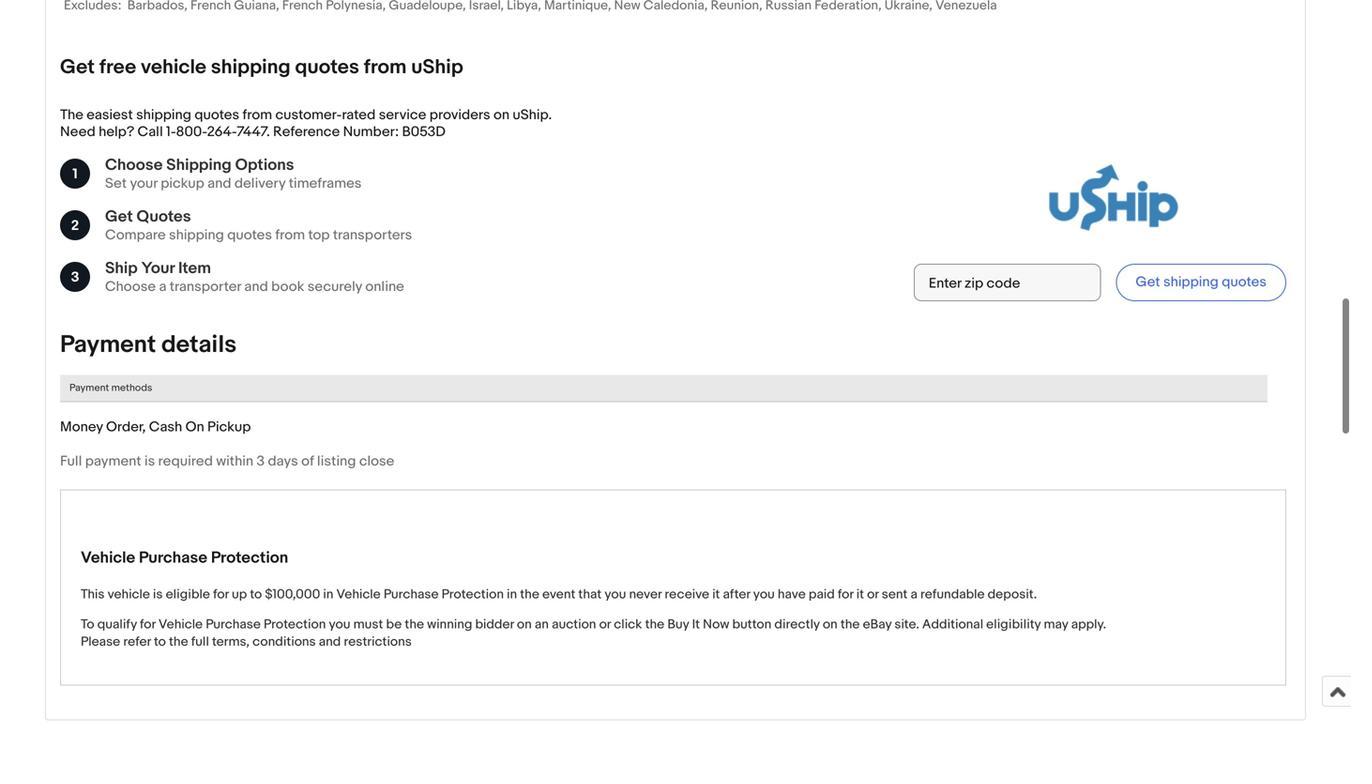 Task type: vqa. For each thing, say whether or not it's contained in the screenshot.
Home & Garden at the top right of the page
no



Task type: locate. For each thing, give the bounding box(es) containing it.
and inside to qualify for vehicle purchase protection you must be the winning bidder on an auction or click the buy it now button directly on the ebay site. additional eligibility may apply. please refer to the full terms, conditions and restrictions
[[319, 634, 341, 650]]

purchase up eligible
[[139, 548, 207, 568]]

and for item
[[244, 278, 268, 295]]

in up bidder
[[507, 587, 517, 603]]

uship logo image
[[1049, 164, 1179, 231]]

1 vertical spatial and
[[244, 278, 268, 295]]

within
[[216, 453, 254, 470]]

your
[[141, 258, 175, 278]]

0 horizontal spatial get
[[60, 55, 95, 79]]

purchase inside to qualify for vehicle purchase protection you must be the winning bidder on an auction or click the buy it now button directly on the ebay site. additional eligibility may apply. please refer to the full terms, conditions and restrictions
[[206, 617, 261, 633]]

0 vertical spatial is
[[145, 453, 155, 470]]

0 vertical spatial choose
[[105, 155, 163, 175]]

to qualify for vehicle purchase protection you must be the winning bidder on an auction or click the buy it now button directly on the ebay site. additional eligibility may apply. please refer to the full terms, conditions and restrictions
[[81, 617, 1107, 650]]

2 vertical spatial get
[[1136, 274, 1161, 290]]

1 horizontal spatial and
[[244, 278, 268, 295]]

auction
[[552, 617, 596, 633]]

7447.
[[237, 123, 270, 140]]

it
[[713, 587, 720, 603], [857, 587, 864, 603]]

2 horizontal spatial from
[[364, 55, 407, 79]]

listing
[[317, 453, 356, 470]]

0 vertical spatial a
[[159, 278, 167, 295]]

from for uship
[[364, 55, 407, 79]]

it left after at the bottom of page
[[713, 587, 720, 603]]

a left 'item' on the top of page
[[159, 278, 167, 295]]

this
[[81, 587, 105, 603]]

2 horizontal spatial and
[[319, 634, 341, 650]]

vehicle inside to qualify for vehicle purchase protection you must be the winning bidder on an auction or click the buy it now button directly on the ebay site. additional eligibility may apply. please refer to the full terms, conditions and restrictions
[[159, 617, 203, 633]]

1 vertical spatial or
[[599, 617, 611, 633]]

get inside the get shipping quotes link
[[1136, 274, 1161, 290]]

1 choose from the top
[[105, 155, 163, 175]]

0 vertical spatial or
[[867, 587, 879, 603]]

eligibility
[[987, 617, 1041, 633]]

click
[[614, 617, 643, 633]]

you left 'must' on the bottom
[[329, 617, 351, 633]]

the
[[520, 587, 540, 603], [405, 617, 424, 633], [645, 617, 665, 633], [841, 617, 860, 633], [169, 634, 188, 650]]

0 vertical spatial from
[[364, 55, 407, 79]]

from left "top"
[[275, 227, 305, 243]]

1 horizontal spatial it
[[857, 587, 864, 603]]

3 image
[[60, 262, 90, 292]]

quotes inside get quotes compare shipping quotes from top transporters
[[227, 227, 272, 243]]

for up refer
[[140, 617, 156, 633]]

1 horizontal spatial get
[[105, 207, 133, 227]]

protection up bidder
[[442, 587, 504, 603]]

easiest
[[87, 106, 133, 123]]

2 horizontal spatial on
[[823, 617, 838, 633]]

get down set
[[105, 207, 133, 227]]

or
[[867, 587, 879, 603], [599, 617, 611, 633]]

to
[[250, 587, 262, 603], [154, 634, 166, 650]]

is
[[145, 453, 155, 470], [153, 587, 163, 603]]

2 horizontal spatial you
[[754, 587, 775, 603]]

get for get quotes compare shipping quotes from top transporters
[[105, 207, 133, 227]]

quotes
[[137, 207, 191, 227]]

to right up at the left of the page
[[250, 587, 262, 603]]

you right the that
[[605, 587, 626, 603]]

$100,000
[[265, 587, 320, 603]]

get
[[60, 55, 95, 79], [105, 207, 133, 227], [1136, 274, 1161, 290]]

vehicle right free
[[141, 55, 207, 79]]

1 horizontal spatial a
[[911, 587, 918, 603]]

refer
[[123, 634, 151, 650]]

0 horizontal spatial for
[[140, 617, 156, 633]]

is left eligible
[[153, 587, 163, 603]]

ebay
[[863, 617, 892, 633]]

payment
[[85, 453, 141, 470]]

choose inside choose shipping options set your pickup and delivery timeframes
[[105, 155, 163, 175]]

quotes inside the get shipping quotes link
[[1222, 274, 1267, 290]]

1 vertical spatial payment
[[69, 382, 109, 394]]

to right refer
[[154, 634, 166, 650]]

1 horizontal spatial for
[[213, 587, 229, 603]]

vehicle up 'must' on the bottom
[[337, 587, 381, 603]]

on inside the easiest shipping quotes from customer-rated service providers on uship. need help? call 1-800-264-7447. reference number: b053d
[[494, 106, 510, 123]]

on down paid
[[823, 617, 838, 633]]

264-
[[207, 123, 237, 140]]

an
[[535, 617, 549, 633]]

0 vertical spatial and
[[208, 175, 231, 192]]

2 in from the left
[[507, 587, 517, 603]]

it left sent
[[857, 587, 864, 603]]

the easiest shipping quotes from customer-rated service providers on uship. need help? call 1-800-264-7447. reference number: b053d
[[60, 106, 552, 140]]

0 vertical spatial vehicle
[[81, 548, 135, 568]]

2 vertical spatial vehicle
[[159, 617, 203, 633]]

get left free
[[60, 55, 95, 79]]

2 vertical spatial purchase
[[206, 617, 261, 633]]

0 horizontal spatial you
[[329, 617, 351, 633]]

get down uship logo
[[1136, 274, 1161, 290]]

2 it from the left
[[857, 587, 864, 603]]

or left sent
[[867, 587, 879, 603]]

to inside to qualify for vehicle purchase protection you must be the winning bidder on an auction or click the buy it now button directly on the ebay site. additional eligibility may apply. please refer to the full terms, conditions and restrictions
[[154, 634, 166, 650]]

1 vertical spatial from
[[243, 106, 272, 123]]

0 vertical spatial payment
[[60, 330, 156, 359]]

2 horizontal spatial get
[[1136, 274, 1161, 290]]

protection inside to qualify for vehicle purchase protection you must be the winning bidder on an auction or click the buy it now button directly on the ebay site. additional eligibility may apply. please refer to the full terms, conditions and restrictions
[[264, 617, 326, 633]]

please refer to the full terms, conditions and restrictions link
[[81, 634, 1266, 662]]

vehicle up full
[[159, 617, 203, 633]]

1 in from the left
[[323, 587, 334, 603]]

protection
[[211, 548, 288, 568], [442, 587, 504, 603], [264, 617, 326, 633]]

restrictions
[[344, 634, 412, 650]]

from inside get quotes compare shipping quotes from top transporters
[[275, 227, 305, 243]]

payment up 'payment methods'
[[60, 330, 156, 359]]

a right sent
[[911, 587, 918, 603]]

vehicle up "this"
[[81, 548, 135, 568]]

choose down call
[[105, 155, 163, 175]]

0 horizontal spatial on
[[494, 106, 510, 123]]

ship your item choose a transporter and book securely online
[[105, 258, 404, 295]]

1 vertical spatial to
[[154, 634, 166, 650]]

a
[[159, 278, 167, 295], [911, 587, 918, 603]]

0 vertical spatial get
[[60, 55, 95, 79]]

0 horizontal spatial to
[[154, 634, 166, 650]]

reference
[[273, 123, 340, 140]]

1 vertical spatial get
[[105, 207, 133, 227]]

securely
[[308, 278, 362, 295]]

and inside choose shipping options set your pickup and delivery timeframes
[[208, 175, 231, 192]]

or inside to qualify for vehicle purchase protection you must be the winning bidder on an auction or click the buy it now button directly on the ebay site. additional eligibility may apply. please refer to the full terms, conditions and restrictions
[[599, 617, 611, 633]]

additional
[[923, 617, 984, 633]]

customer-
[[276, 106, 342, 123]]

timeframes
[[289, 175, 362, 192]]

for right paid
[[838, 587, 854, 603]]

from up service
[[364, 55, 407, 79]]

1 vertical spatial vehicle
[[337, 587, 381, 603]]

1 horizontal spatial vehicle
[[159, 617, 203, 633]]

0 horizontal spatial from
[[243, 106, 272, 123]]

1 horizontal spatial you
[[605, 587, 626, 603]]

payment details
[[60, 330, 237, 359]]

1 horizontal spatial on
[[517, 617, 532, 633]]

2 vertical spatial protection
[[264, 617, 326, 633]]

0 horizontal spatial it
[[713, 587, 720, 603]]

days
[[268, 453, 298, 470]]

2 vertical spatial and
[[319, 634, 341, 650]]

payment up money
[[69, 382, 109, 394]]

get inside get quotes compare shipping quotes from top transporters
[[105, 207, 133, 227]]

1 horizontal spatial from
[[275, 227, 305, 243]]

2 image
[[60, 210, 90, 240]]

may
[[1044, 617, 1069, 633]]

from right the 264-
[[243, 106, 272, 123]]

1 vertical spatial a
[[911, 587, 918, 603]]

0 horizontal spatial in
[[323, 587, 334, 603]]

2 choose from the top
[[105, 278, 156, 295]]

the right be
[[405, 617, 424, 633]]

on left the uship.
[[494, 106, 510, 123]]

or left click
[[599, 617, 611, 633]]

shipping
[[211, 55, 291, 79], [136, 106, 191, 123], [169, 227, 224, 243], [1164, 274, 1219, 290]]

please
[[81, 634, 120, 650]]

for left up at the left of the page
[[213, 587, 229, 603]]

you right after at the bottom of page
[[754, 587, 775, 603]]

choose
[[105, 155, 163, 175], [105, 278, 156, 295]]

pickup
[[161, 175, 204, 192]]

item
[[178, 258, 211, 278]]

on
[[494, 106, 510, 123], [517, 617, 532, 633], [823, 617, 838, 633]]

1 vertical spatial choose
[[105, 278, 156, 295]]

protection up conditions
[[264, 617, 326, 633]]

your
[[130, 175, 158, 192]]

and left book
[[244, 278, 268, 295]]

the left buy
[[645, 617, 665, 633]]

qualify
[[97, 617, 137, 633]]

providers
[[430, 106, 491, 123]]

0 horizontal spatial and
[[208, 175, 231, 192]]

purchase up be
[[384, 587, 439, 603]]

1 vertical spatial vehicle
[[108, 587, 150, 603]]

0 vertical spatial purchase
[[139, 548, 207, 568]]

purchase up "terms,"
[[206, 617, 261, 633]]

purchase
[[139, 548, 207, 568], [384, 587, 439, 603], [206, 617, 261, 633]]

vehicle
[[141, 55, 207, 79], [108, 587, 150, 603]]

you inside to qualify for vehicle purchase protection you must be the winning bidder on an auction or click the buy it now button directly on the ebay site. additional eligibility may apply. please refer to the full terms, conditions and restrictions
[[329, 617, 351, 633]]

from inside the easiest shipping quotes from customer-rated service providers on uship. need help? call 1-800-264-7447. reference number: b053d
[[243, 106, 272, 123]]

on left an
[[517, 617, 532, 633]]

is down money order, cash on pickup
[[145, 453, 155, 470]]

1 vertical spatial purchase
[[384, 587, 439, 603]]

2 vertical spatial from
[[275, 227, 305, 243]]

1 horizontal spatial in
[[507, 587, 517, 603]]

protection up up at the left of the page
[[211, 548, 288, 568]]

shipping
[[166, 155, 232, 175]]

payment for payment methods
[[69, 382, 109, 394]]

and right conditions
[[319, 634, 341, 650]]

1 vertical spatial protection
[[442, 587, 504, 603]]

payment
[[60, 330, 156, 359], [69, 382, 109, 394]]

choose down compare
[[105, 278, 156, 295]]

winning
[[427, 617, 473, 633]]

and inside ship your item choose a transporter and book securely online
[[244, 278, 268, 295]]

vehicle up qualify
[[108, 587, 150, 603]]

1 vertical spatial is
[[153, 587, 163, 603]]

0 vertical spatial to
[[250, 587, 262, 603]]

from
[[364, 55, 407, 79], [243, 106, 272, 123], [275, 227, 305, 243]]

top
[[308, 227, 330, 243]]

and right pickup
[[208, 175, 231, 192]]

0 horizontal spatial a
[[159, 278, 167, 295]]

in right $100,000
[[323, 587, 334, 603]]

after
[[723, 587, 751, 603]]

set
[[105, 175, 127, 192]]

methods
[[111, 382, 152, 394]]

button
[[733, 617, 772, 633]]

full
[[191, 634, 209, 650]]

vehicle purchase protection
[[81, 548, 288, 568]]

and
[[208, 175, 231, 192], [244, 278, 268, 295], [319, 634, 341, 650]]

0 horizontal spatial or
[[599, 617, 611, 633]]



Task type: describe. For each thing, give the bounding box(es) containing it.
close
[[359, 453, 395, 470]]

ship
[[105, 258, 138, 278]]

get for get free vehicle shipping quotes from uship
[[60, 55, 95, 79]]

the left ebay
[[841, 617, 860, 633]]

be
[[386, 617, 402, 633]]

2 horizontal spatial vehicle
[[337, 587, 381, 603]]

directly
[[775, 617, 820, 633]]

pickup
[[207, 419, 251, 436]]

help?
[[99, 123, 134, 140]]

apply.
[[1072, 617, 1107, 633]]

on
[[185, 419, 204, 436]]

the left full
[[169, 634, 188, 650]]

options
[[235, 155, 294, 175]]

is for payment
[[145, 453, 155, 470]]

buy
[[668, 617, 689, 633]]

money order, cash on pickup
[[60, 419, 251, 436]]

1 image
[[60, 159, 90, 189]]

the left event
[[520, 587, 540, 603]]

quotes inside the easiest shipping quotes from customer-rated service providers on uship. need help? call 1-800-264-7447. reference number: b053d
[[195, 106, 239, 123]]

uship
[[411, 55, 464, 79]]

choose inside ship your item choose a transporter and book securely online
[[105, 278, 156, 295]]

is for vehicle
[[153, 587, 163, 603]]

must
[[353, 617, 383, 633]]

3
[[257, 453, 265, 470]]

of
[[301, 453, 314, 470]]

site.
[[895, 617, 920, 633]]

details
[[161, 330, 237, 359]]

1 horizontal spatial to
[[250, 587, 262, 603]]

receive
[[665, 587, 710, 603]]

event
[[543, 587, 576, 603]]

order,
[[106, 419, 146, 436]]

and for options
[[208, 175, 231, 192]]

required
[[158, 453, 213, 470]]

uship.
[[513, 106, 552, 123]]

full
[[60, 453, 82, 470]]

delivery
[[235, 175, 286, 192]]

money
[[60, 419, 103, 436]]

paid
[[809, 587, 835, 603]]

bidder
[[475, 617, 514, 633]]

number:
[[343, 123, 399, 140]]

call
[[138, 123, 163, 140]]

up
[[232, 587, 247, 603]]

terms,
[[212, 634, 250, 650]]

online
[[365, 278, 404, 295]]

need
[[60, 123, 96, 140]]

compare
[[105, 227, 166, 243]]

a inside ship your item choose a transporter and book securely online
[[159, 278, 167, 295]]

Enter zip code text field
[[914, 264, 1101, 301]]

now
[[703, 617, 730, 633]]

get shipping quotes
[[1136, 274, 1267, 290]]

b053d
[[402, 123, 446, 140]]

shipping inside the easiest shipping quotes from customer-rated service providers on uship. need help? call 1-800-264-7447. reference number: b053d
[[136, 106, 191, 123]]

have
[[778, 587, 806, 603]]

eligible
[[166, 587, 210, 603]]

choose shipping options set your pickup and delivery timeframes
[[105, 155, 362, 192]]

for inside to qualify for vehicle purchase protection you must be the winning bidder on an auction or click the buy it now button directly on the ebay site. additional eligibility may apply. please refer to the full terms, conditions and restrictions
[[140, 617, 156, 633]]

rated
[[342, 106, 376, 123]]

full payment is required within 3 days of listing close
[[60, 453, 395, 470]]

transporter
[[170, 278, 241, 295]]

never
[[629, 587, 662, 603]]

get for get shipping quotes
[[1136, 274, 1161, 290]]

get free vehicle shipping quotes from uship
[[60, 55, 464, 79]]

0 vertical spatial protection
[[211, 548, 288, 568]]

refundable
[[921, 587, 985, 603]]

deposit.
[[988, 587, 1038, 603]]

that
[[579, 587, 602, 603]]

from for top
[[275, 227, 305, 243]]

transporters
[[333, 227, 412, 243]]

0 vertical spatial vehicle
[[141, 55, 207, 79]]

free
[[99, 55, 136, 79]]

1 it from the left
[[713, 587, 720, 603]]

the
[[60, 106, 83, 123]]

2 horizontal spatial for
[[838, 587, 854, 603]]

this vehicle is eligible for up to $100,000 in vehicle purchase protection in the event that you never receive it after you have paid for it or sent a refundable deposit.
[[81, 587, 1038, 603]]

1-
[[166, 123, 176, 140]]

cash
[[149, 419, 182, 436]]

payment methods
[[69, 382, 152, 394]]

service
[[379, 106, 427, 123]]

1 horizontal spatial or
[[867, 587, 879, 603]]

0 horizontal spatial vehicle
[[81, 548, 135, 568]]

get shipping quotes link
[[1117, 264, 1287, 301]]

800-
[[176, 123, 207, 140]]

it
[[692, 617, 700, 633]]

conditions
[[253, 634, 316, 650]]

to
[[81, 617, 94, 633]]

shipping inside get quotes compare shipping quotes from top transporters
[[169, 227, 224, 243]]

get quotes compare shipping quotes from top transporters
[[105, 207, 412, 243]]

book
[[271, 278, 305, 295]]

payment for payment details
[[60, 330, 156, 359]]



